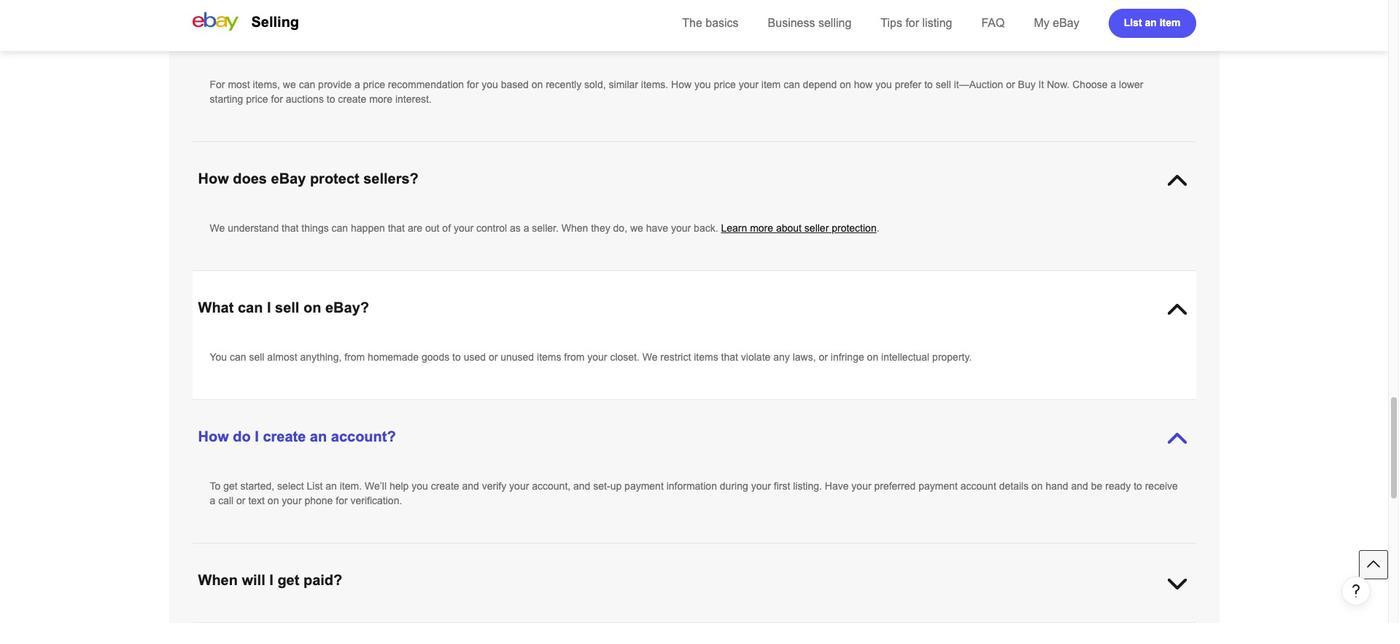 Task type: vqa. For each thing, say whether or not it's contained in the screenshot.
seller
yes



Task type: describe. For each thing, give the bounding box(es) containing it.
things
[[302, 223, 329, 234]]

verification.
[[351, 495, 402, 507]]

protect
[[310, 171, 360, 187]]

for most items, we can provide a price recommendation for you based on recently sold, similar items. how you price your item can depend on how you prefer to sell it—auction or buy it now. choose a lower starting price for auctions to create more interest.
[[210, 79, 1144, 105]]

auctions
[[286, 93, 324, 105]]

on left how
[[840, 79, 851, 90]]

0 horizontal spatial we
[[210, 223, 225, 234]]

have
[[646, 223, 669, 234]]

a inside to get started, select list an item. we'll help you create and verify your account, and set-up payment information during your first listing. have your preferred payment account details on hand and be ready to receive a call or text on your phone for verification.
[[210, 495, 215, 507]]

protection
[[832, 223, 877, 234]]

does
[[233, 171, 267, 187]]

1 horizontal spatial price
[[363, 79, 385, 90]]

0 vertical spatial an
[[1145, 16, 1157, 28]]

select
[[277, 481, 304, 493]]

learn more about seller protection link
[[721, 223, 877, 234]]

choose
[[293, 27, 344, 43]]

basics
[[706, 17, 739, 29]]

we inside for most items, we can provide a price recommendation for you based on recently sold, similar items. how you price your item can depend on how you prefer to sell it—auction or buy it now. choose a lower starting price for auctions to create more interest.
[[283, 79, 296, 90]]

0 horizontal spatial that
[[282, 223, 299, 234]]

or inside for most items, we can provide a price recommendation for you based on recently sold, similar items. how you price your item can depend on how you prefer to sell it—auction or buy it now. choose a lower starting price for auctions to create more interest.
[[1006, 79, 1016, 90]]

how should i choose my listing price?
[[198, 27, 464, 43]]

items,
[[253, 79, 280, 90]]

faq
[[982, 17, 1005, 29]]

the basics link
[[682, 17, 739, 29]]

how for how do i create an account?
[[198, 429, 229, 445]]

how do i create an account?
[[198, 429, 396, 445]]

business selling link
[[768, 17, 852, 29]]

interest.
[[395, 93, 432, 105]]

first
[[774, 481, 791, 493]]

1 horizontal spatial that
[[388, 223, 405, 234]]

set-
[[593, 481, 611, 493]]

receive
[[1145, 481, 1178, 493]]

happen
[[351, 223, 385, 234]]

buy
[[1018, 79, 1036, 90]]

list an item
[[1124, 16, 1181, 28]]

you inside to get started, select list an item. we'll help you create and verify your account, and set-up payment information during your first listing. have your preferred payment account details on hand and be ready to receive a call or text on your phone for verification.
[[412, 481, 428, 493]]

1 vertical spatial we
[[643, 352, 658, 363]]

most
[[228, 79, 250, 90]]

can right what
[[238, 300, 263, 316]]

learn
[[721, 223, 747, 234]]

help, opens dialogs image
[[1349, 585, 1364, 599]]

1 vertical spatial sell
[[275, 300, 300, 316]]

more inside for most items, we can provide a price recommendation for you based on recently sold, similar items. how you price your item can depend on how you prefer to sell it—auction or buy it now. choose a lower starting price for auctions to create more interest.
[[369, 93, 393, 105]]

0 vertical spatial when
[[562, 223, 588, 234]]

ready
[[1106, 481, 1131, 493]]

2 items from the left
[[694, 352, 719, 363]]

business
[[768, 17, 816, 29]]

violate
[[741, 352, 771, 363]]

on right infringe
[[867, 352, 879, 363]]

i for get
[[269, 573, 274, 589]]

are
[[408, 223, 423, 234]]

tips for listing
[[881, 17, 953, 29]]

my
[[1034, 17, 1050, 29]]

now.
[[1047, 79, 1070, 90]]

can left depend
[[784, 79, 800, 90]]

hand
[[1046, 481, 1069, 493]]

can right you
[[230, 352, 246, 363]]

my
[[348, 27, 369, 43]]

prefer
[[895, 79, 922, 90]]

0 vertical spatial list
[[1124, 16, 1142, 28]]

sellers?
[[364, 171, 419, 187]]

2 from from the left
[[564, 352, 585, 363]]

help
[[390, 481, 409, 493]]

property.
[[933, 352, 972, 363]]

preferred
[[875, 481, 916, 493]]

i for create
[[255, 429, 259, 445]]

text
[[248, 495, 265, 507]]

your inside for most items, we can provide a price recommendation for you based on recently sold, similar items. how you price your item can depend on how you prefer to sell it—auction or buy it now. choose a lower starting price for auctions to create more interest.
[[739, 79, 759, 90]]

of
[[442, 223, 451, 234]]

lower
[[1119, 79, 1144, 90]]

how does ebay protect sellers?
[[198, 171, 419, 187]]

depend
[[803, 79, 837, 90]]

details
[[1000, 481, 1029, 493]]

.
[[877, 223, 880, 234]]

homemade
[[368, 352, 419, 363]]

any
[[774, 352, 790, 363]]

intellectual
[[882, 352, 930, 363]]

items.
[[641, 79, 669, 90]]

or right laws,
[[819, 352, 828, 363]]

an inside to get started, select list an item. we'll help you create and verify your account, and set-up payment information during your first listing. have your preferred payment account details on hand and be ready to receive a call or text on your phone for verification.
[[326, 481, 337, 493]]

sold,
[[585, 79, 606, 90]]

or right used
[[489, 352, 498, 363]]

on left the hand
[[1032, 481, 1043, 493]]

about
[[776, 223, 802, 234]]

we'll
[[365, 481, 387, 493]]

listing.
[[793, 481, 822, 493]]

based
[[501, 79, 529, 90]]

create inside to get started, select list an item. we'll help you create and verify your account, and set-up payment information during your first listing. have your preferred payment account details on hand and be ready to receive a call or text on your phone for verification.
[[431, 481, 459, 493]]

restrict
[[661, 352, 691, 363]]

as
[[510, 223, 521, 234]]

should
[[233, 27, 281, 43]]

1 vertical spatial we
[[630, 223, 644, 234]]

used
[[464, 352, 486, 363]]

2 vertical spatial sell
[[249, 352, 265, 363]]

0 horizontal spatial price
[[246, 93, 268, 105]]

on right based
[[532, 79, 543, 90]]

the
[[682, 17, 703, 29]]

1 horizontal spatial get
[[278, 573, 299, 589]]

during
[[720, 481, 749, 493]]

ebay?
[[325, 300, 369, 316]]

0 horizontal spatial listing
[[373, 27, 416, 43]]

for down items,
[[271, 93, 283, 105]]

1 payment from the left
[[625, 481, 664, 493]]

faq link
[[982, 17, 1005, 29]]

i for sell
[[267, 300, 271, 316]]

1 horizontal spatial ebay
[[1053, 17, 1080, 29]]

1 vertical spatial create
[[263, 429, 306, 445]]

have
[[825, 481, 849, 493]]

we understand that things can happen that are out of your control as a seller. when they do, we have your back. learn more about seller protection .
[[210, 223, 880, 234]]

on right text
[[268, 495, 279, 507]]

to right prefer
[[925, 79, 933, 90]]

item inside for most items, we can provide a price recommendation for you based on recently sold, similar items. how you price your item can depend on how you prefer to sell it—auction or buy it now. choose a lower starting price for auctions to create more interest.
[[762, 79, 781, 90]]



Task type: locate. For each thing, give the bounding box(es) containing it.
how inside for most items, we can provide a price recommendation for you based on recently sold, similar items. how you price your item can depend on how you prefer to sell it—auction or buy it now. choose a lower starting price for auctions to create more interest.
[[671, 79, 692, 90]]

to left used
[[452, 352, 461, 363]]

2 payment from the left
[[919, 481, 958, 493]]

price
[[363, 79, 385, 90], [714, 79, 736, 90], [246, 93, 268, 105]]

1 horizontal spatial we
[[630, 223, 644, 234]]

we right do,
[[630, 223, 644, 234]]

more left the interest.
[[369, 93, 393, 105]]

list inside to get started, select list an item. we'll help you create and verify your account, and set-up payment information during your first listing. have your preferred payment account details on hand and be ready to receive a call or text on your phone for verification.
[[307, 481, 323, 493]]

call
[[218, 495, 234, 507]]

and left be
[[1072, 481, 1089, 493]]

recently
[[546, 79, 582, 90]]

a left call
[[210, 495, 215, 507]]

2 vertical spatial an
[[326, 481, 337, 493]]

ebay
[[1053, 17, 1080, 29], [271, 171, 306, 187]]

selling
[[251, 14, 299, 30]]

for inside to get started, select list an item. we'll help you create and verify your account, and set-up payment information during your first listing. have your preferred payment account details on hand and be ready to receive a call or text on your phone for verification.
[[336, 495, 348, 507]]

get up call
[[223, 481, 238, 493]]

you left based
[[482, 79, 498, 90]]

1 from from the left
[[345, 352, 365, 363]]

how
[[854, 79, 873, 90]]

your down select
[[282, 495, 302, 507]]

1 horizontal spatial payment
[[919, 481, 958, 493]]

can up auctions
[[299, 79, 315, 90]]

more left about on the top of page
[[750, 223, 774, 234]]

your right the verify
[[509, 481, 529, 493]]

your left closet.
[[588, 352, 608, 363]]

your
[[739, 79, 759, 90], [454, 223, 474, 234], [671, 223, 691, 234], [588, 352, 608, 363], [509, 481, 529, 493], [751, 481, 771, 493], [852, 481, 872, 493], [282, 495, 302, 507]]

your right have
[[671, 223, 691, 234]]

you can sell almost anything, from homemade goods to used or unused items from your closet. we restrict items that violate any laws, or infringe on intellectual property.
[[210, 352, 972, 363]]

from left closet.
[[564, 352, 585, 363]]

you right help
[[412, 481, 428, 493]]

when left 'will'
[[198, 573, 238, 589]]

a
[[355, 79, 360, 90], [1111, 79, 1117, 90], [524, 223, 529, 234], [210, 495, 215, 507]]

1 vertical spatial when
[[198, 573, 238, 589]]

0 horizontal spatial we
[[283, 79, 296, 90]]

0 horizontal spatial more
[[369, 93, 393, 105]]

how right items.
[[671, 79, 692, 90]]

payment left account
[[919, 481, 958, 493]]

tips for listing link
[[881, 17, 953, 29]]

almost
[[267, 352, 297, 363]]

my ebay link
[[1034, 17, 1080, 29]]

you
[[210, 352, 227, 363]]

list up lower on the right top of the page
[[1124, 16, 1142, 28]]

0 vertical spatial ebay
[[1053, 17, 1080, 29]]

1 vertical spatial an
[[310, 429, 327, 445]]

get left paid?
[[278, 573, 299, 589]]

payment right up
[[625, 481, 664, 493]]

to
[[925, 79, 933, 90], [327, 93, 335, 105], [452, 352, 461, 363], [1134, 481, 1143, 493]]

information
[[667, 481, 717, 493]]

anything,
[[300, 352, 342, 363]]

that left violate
[[721, 352, 738, 363]]

listing
[[923, 17, 953, 29], [373, 27, 416, 43]]

to right ready
[[1134, 481, 1143, 493]]

i right 'will'
[[269, 573, 274, 589]]

and left the verify
[[462, 481, 479, 493]]

1 horizontal spatial items
[[694, 352, 719, 363]]

to
[[210, 481, 221, 493]]

0 horizontal spatial items
[[537, 352, 562, 363]]

1 items from the left
[[537, 352, 562, 363]]

2 horizontal spatial sell
[[936, 79, 951, 90]]

tips
[[881, 17, 903, 29]]

1 horizontal spatial listing
[[923, 17, 953, 29]]

1 vertical spatial ebay
[[271, 171, 306, 187]]

it
[[1039, 79, 1045, 90]]

laws,
[[793, 352, 816, 363]]

items right unused
[[537, 352, 562, 363]]

what can i sell on ebay?
[[198, 300, 369, 316]]

1 vertical spatial item
[[762, 79, 781, 90]]

on
[[532, 79, 543, 90], [840, 79, 851, 90], [304, 300, 321, 316], [867, 352, 879, 363], [1032, 481, 1043, 493], [268, 495, 279, 507]]

my ebay
[[1034, 17, 1080, 29]]

1 and from the left
[[462, 481, 479, 493]]

get
[[223, 481, 238, 493], [278, 573, 299, 589]]

account?
[[331, 429, 396, 445]]

seller
[[805, 223, 829, 234]]

ebay right does
[[271, 171, 306, 187]]

we up auctions
[[283, 79, 296, 90]]

on left ebay?
[[304, 300, 321, 316]]

your left depend
[[739, 79, 759, 90]]

listing right tips
[[923, 17, 953, 29]]

price right provide
[[363, 79, 385, 90]]

or
[[1006, 79, 1016, 90], [489, 352, 498, 363], [819, 352, 828, 363], [236, 495, 246, 507]]

do
[[233, 429, 251, 445]]

1 horizontal spatial list
[[1124, 16, 1142, 28]]

0 horizontal spatial list
[[307, 481, 323, 493]]

0 horizontal spatial and
[[462, 481, 479, 493]]

0 vertical spatial we
[[210, 223, 225, 234]]

unused
[[501, 352, 534, 363]]

0 horizontal spatial item
[[762, 79, 781, 90]]

0 horizontal spatial payment
[[625, 481, 664, 493]]

or left buy
[[1006, 79, 1016, 90]]

2 vertical spatial create
[[431, 481, 459, 493]]

similar
[[609, 79, 639, 90]]

list up phone
[[307, 481, 323, 493]]

you right how
[[876, 79, 892, 90]]

we right closet.
[[643, 352, 658, 363]]

2 horizontal spatial price
[[714, 79, 736, 90]]

a right as
[[524, 223, 529, 234]]

i for choose
[[285, 27, 289, 43]]

1 horizontal spatial sell
[[275, 300, 300, 316]]

can right things
[[332, 223, 348, 234]]

can
[[299, 79, 315, 90], [784, 79, 800, 90], [332, 223, 348, 234], [238, 300, 263, 316], [230, 352, 246, 363]]

create right "do"
[[263, 429, 306, 445]]

when will i get paid?
[[198, 573, 342, 589]]

how for how does ebay protect sellers?
[[198, 171, 229, 187]]

price down items,
[[246, 93, 268, 105]]

0 vertical spatial we
[[283, 79, 296, 90]]

choose
[[1073, 79, 1108, 90]]

price down basics
[[714, 79, 736, 90]]

a left lower on the right top of the page
[[1111, 79, 1117, 90]]

that
[[282, 223, 299, 234], [388, 223, 405, 234], [721, 352, 738, 363]]

i up almost
[[267, 300, 271, 316]]

create inside for most items, we can provide a price recommendation for you based on recently sold, similar items. how you price your item can depend on how you prefer to sell it—auction or buy it now. choose a lower starting price for auctions to create more interest.
[[338, 93, 367, 105]]

1 horizontal spatial item
[[1160, 16, 1181, 28]]

i
[[285, 27, 289, 43], [267, 300, 271, 316], [255, 429, 259, 445], [269, 573, 274, 589]]

listing right my
[[373, 27, 416, 43]]

create right help
[[431, 481, 459, 493]]

how for how should i choose my listing price?
[[198, 27, 229, 43]]

0 horizontal spatial sell
[[249, 352, 265, 363]]

for right tips
[[906, 17, 920, 29]]

1 horizontal spatial we
[[643, 352, 658, 363]]

when left the they
[[562, 223, 588, 234]]

they
[[591, 223, 611, 234]]

or right call
[[236, 495, 246, 507]]

selling
[[819, 17, 852, 29]]

1 vertical spatial get
[[278, 573, 299, 589]]

understand
[[228, 223, 279, 234]]

how left does
[[198, 171, 229, 187]]

will
[[242, 573, 265, 589]]

1 vertical spatial list
[[307, 481, 323, 493]]

when
[[562, 223, 588, 234], [198, 573, 238, 589]]

we left understand
[[210, 223, 225, 234]]

i right "do"
[[255, 429, 259, 445]]

3 and from the left
[[1072, 481, 1089, 493]]

for left based
[[467, 79, 479, 90]]

item.
[[340, 481, 362, 493]]

paid?
[[304, 573, 342, 589]]

to get started, select list an item. we'll help you create and verify your account, and set-up payment information during your first listing. have your preferred payment account details on hand and be ready to receive a call or text on your phone for verification.
[[210, 481, 1178, 507]]

price?
[[420, 27, 464, 43]]

to down provide
[[327, 93, 335, 105]]

and left set-
[[574, 481, 591, 493]]

create down provide
[[338, 93, 367, 105]]

list an item link
[[1109, 9, 1196, 38]]

0 vertical spatial item
[[1160, 16, 1181, 28]]

be
[[1092, 481, 1103, 493]]

your right of
[[454, 223, 474, 234]]

your left first
[[751, 481, 771, 493]]

2 horizontal spatial and
[[1072, 481, 1089, 493]]

an
[[1145, 16, 1157, 28], [310, 429, 327, 445], [326, 481, 337, 493]]

0 horizontal spatial create
[[263, 429, 306, 445]]

closet.
[[610, 352, 640, 363]]

we
[[283, 79, 296, 90], [630, 223, 644, 234]]

0 horizontal spatial ebay
[[271, 171, 306, 187]]

from
[[345, 352, 365, 363], [564, 352, 585, 363]]

from right anything,
[[345, 352, 365, 363]]

list
[[1124, 16, 1142, 28], [307, 481, 323, 493]]

0 vertical spatial sell
[[936, 79, 951, 90]]

verify
[[482, 481, 507, 493]]

1 horizontal spatial create
[[338, 93, 367, 105]]

a right provide
[[355, 79, 360, 90]]

0 horizontal spatial get
[[223, 481, 238, 493]]

items
[[537, 352, 562, 363], [694, 352, 719, 363]]

seller.
[[532, 223, 559, 234]]

get inside to get started, select list an item. we'll help you create and verify your account, and set-up payment information during your first listing. have your preferred payment account details on hand and be ready to receive a call or text on your phone for verification.
[[223, 481, 238, 493]]

2 horizontal spatial create
[[431, 481, 459, 493]]

for
[[906, 17, 920, 29], [467, 79, 479, 90], [271, 93, 283, 105], [336, 495, 348, 507]]

0 vertical spatial more
[[369, 93, 393, 105]]

0 horizontal spatial from
[[345, 352, 365, 363]]

sell up almost
[[275, 300, 300, 316]]

for
[[210, 79, 225, 90]]

started,
[[240, 481, 275, 493]]

i right should
[[285, 27, 289, 43]]

0 vertical spatial create
[[338, 93, 367, 105]]

sell left almost
[[249, 352, 265, 363]]

business selling
[[768, 17, 852, 29]]

what
[[198, 300, 234, 316]]

that left are
[[388, 223, 405, 234]]

or inside to get started, select list an item. we'll help you create and verify your account, and set-up payment information during your first listing. have your preferred payment account details on hand and be ready to receive a call or text on your phone for verification.
[[236, 495, 246, 507]]

2 horizontal spatial that
[[721, 352, 738, 363]]

1 horizontal spatial from
[[564, 352, 585, 363]]

how left should
[[198, 27, 229, 43]]

sell left it—auction at the right top of the page
[[936, 79, 951, 90]]

ebay right my
[[1053, 17, 1080, 29]]

out
[[425, 223, 440, 234]]

phone
[[305, 495, 333, 507]]

1 horizontal spatial and
[[574, 481, 591, 493]]

how left "do"
[[198, 429, 229, 445]]

that left things
[[282, 223, 299, 234]]

for down item.
[[336, 495, 348, 507]]

0 vertical spatial get
[[223, 481, 238, 493]]

2 and from the left
[[574, 481, 591, 493]]

you right items.
[[695, 79, 711, 90]]

we
[[210, 223, 225, 234], [643, 352, 658, 363]]

1 horizontal spatial more
[[750, 223, 774, 234]]

your right the have
[[852, 481, 872, 493]]

the basics
[[682, 17, 739, 29]]

sell inside for most items, we can provide a price recommendation for you based on recently sold, similar items. how you price your item can depend on how you prefer to sell it—auction or buy it now. choose a lower starting price for auctions to create more interest.
[[936, 79, 951, 90]]

how
[[198, 27, 229, 43], [671, 79, 692, 90], [198, 171, 229, 187], [198, 429, 229, 445]]

back.
[[694, 223, 718, 234]]

items right the 'restrict' on the left bottom of page
[[694, 352, 719, 363]]

0 horizontal spatial when
[[198, 573, 238, 589]]

it—auction
[[954, 79, 1004, 90]]

to inside to get started, select list an item. we'll help you create and verify your account, and set-up payment information during your first listing. have your preferred payment account details on hand and be ready to receive a call or text on your phone for verification.
[[1134, 481, 1143, 493]]

1 horizontal spatial when
[[562, 223, 588, 234]]

1 vertical spatial more
[[750, 223, 774, 234]]



